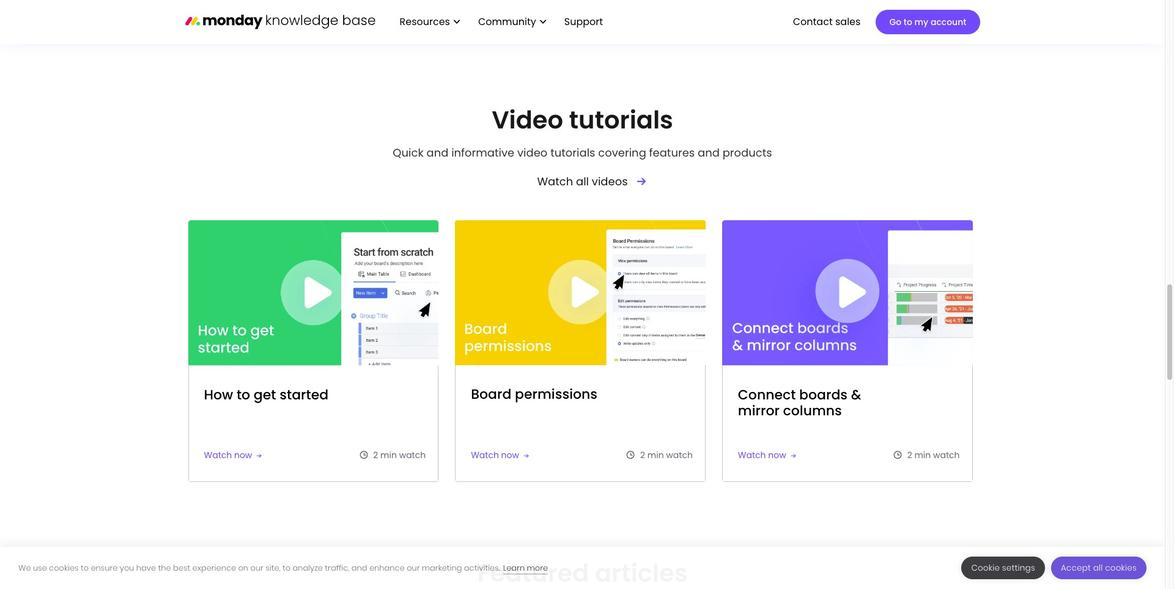 Task type: locate. For each thing, give the bounding box(es) containing it.
1 watch now from the left
[[204, 449, 252, 461]]

min
[[381, 449, 397, 461], [648, 449, 664, 461], [915, 449, 931, 461]]

cookies for all
[[1105, 562, 1137, 574]]

and right quick
[[427, 145, 449, 160]]

1 horizontal spatial watch
[[666, 449, 693, 461]]

0 horizontal spatial and
[[352, 562, 367, 573]]

1 horizontal spatial our
[[407, 562, 420, 573]]

sales
[[836, 15, 861, 29]]

cookies inside button
[[1105, 562, 1137, 574]]

1 icon image from the left
[[257, 454, 262, 458]]

0 horizontal spatial watch now link
[[204, 449, 262, 463]]

1 now from the left
[[234, 449, 252, 461]]

watch all videos
[[537, 174, 628, 189]]

1 horizontal spatial now
[[501, 449, 519, 461]]

0 horizontal spatial watch now
[[204, 449, 252, 461]]

main element
[[387, 0, 980, 44]]

connect
[[738, 385, 796, 404]]

0 horizontal spatial 2
[[373, 449, 378, 461]]

3 watch now link from the left
[[738, 449, 796, 463]]

2 horizontal spatial watch now
[[738, 449, 786, 461]]

1 horizontal spatial cookies
[[1105, 562, 1137, 574]]

0 horizontal spatial icon image
[[257, 454, 262, 458]]

watch for connect boards &
[[738, 449, 766, 461]]

1 horizontal spatial watch now
[[471, 449, 519, 461]]

2 horizontal spatial now
[[768, 449, 786, 461]]

2 watch now from the left
[[471, 449, 519, 461]]

cookies right accept
[[1105, 562, 1137, 574]]

1 horizontal spatial 2 min watch
[[638, 449, 693, 461]]

2 2 from the left
[[640, 449, 645, 461]]

tutorials up covering
[[569, 103, 673, 137]]

to left ensure
[[81, 562, 89, 573]]

2 for board permissions
[[640, 449, 645, 461]]

2 watch now link from the left
[[471, 449, 529, 463]]

activities.
[[464, 562, 500, 573]]

and right features
[[698, 145, 720, 160]]

3 min from the left
[[915, 449, 931, 461]]

cookies right use
[[49, 562, 79, 573]]

watch
[[537, 174, 573, 189], [204, 449, 232, 461], [471, 449, 499, 461], [738, 449, 766, 461]]

2 now from the left
[[501, 449, 519, 461]]

analyze
[[293, 562, 323, 573]]

all inside button
[[1094, 562, 1103, 574]]

2 min from the left
[[648, 449, 664, 461]]

watch
[[399, 449, 426, 461], [666, 449, 693, 461], [933, 449, 960, 461]]

min for board permissions
[[648, 449, 664, 461]]

board
[[471, 385, 512, 403]]

all
[[576, 174, 589, 189], [1094, 562, 1103, 574]]

support
[[564, 15, 603, 29]]

0 horizontal spatial cookies
[[49, 562, 79, 573]]

2 min watch
[[371, 449, 426, 461], [638, 449, 693, 461], [905, 449, 960, 461]]

2 icon image from the left
[[524, 454, 529, 458]]

0 horizontal spatial our
[[250, 562, 264, 573]]

2 2 min watch from the left
[[638, 449, 693, 461]]

our right enhance
[[407, 562, 420, 573]]

watch now link for board
[[471, 449, 529, 463]]

our right on at the bottom left of page
[[250, 562, 264, 573]]

2 horizontal spatial 2 min watch
[[905, 449, 960, 461]]

the
[[158, 562, 171, 573]]

1 horizontal spatial min
[[648, 449, 664, 461]]

dialog containing we use cookies to ensure you have the best experience on our site, to analyze traffic, and enhance our marketing activities.
[[0, 547, 1165, 589]]

have
[[136, 562, 156, 573]]

ensure
[[91, 562, 118, 573]]

to inside main element
[[904, 16, 913, 28]]

2 horizontal spatial watch now link
[[738, 449, 796, 463]]

use
[[33, 562, 47, 573]]

tutorials up watch all videos
[[551, 145, 595, 160]]

2 min watch for how to get started
[[371, 449, 426, 461]]

experience
[[192, 562, 236, 573]]

learn
[[503, 562, 525, 573]]

min for how to get started
[[381, 449, 397, 461]]

tutorials
[[569, 103, 673, 137], [551, 145, 595, 160]]

&
[[851, 385, 862, 404]]

1 watch now link from the left
[[204, 449, 262, 463]]

all left videos
[[576, 174, 589, 189]]

contact
[[793, 15, 833, 29]]

1 horizontal spatial 2
[[640, 449, 645, 461]]

0 vertical spatial all
[[576, 174, 589, 189]]

to right go
[[904, 16, 913, 28]]

and right traffic,
[[352, 562, 367, 573]]

3 2 from the left
[[908, 449, 912, 461]]

0 horizontal spatial now
[[234, 449, 252, 461]]

0 horizontal spatial watch
[[399, 449, 426, 461]]

contact sales
[[793, 15, 861, 29]]

our
[[250, 562, 264, 573], [407, 562, 420, 573]]

cookie settings button
[[962, 557, 1045, 579]]

get
[[254, 385, 276, 404]]

cookies
[[49, 562, 79, 573], [1105, 562, 1137, 574]]

all right accept
[[1094, 562, 1103, 574]]

2 horizontal spatial 2
[[908, 449, 912, 461]]

started
[[280, 385, 329, 404]]

icon image
[[257, 454, 262, 458], [524, 454, 529, 458], [791, 454, 796, 458]]

1 our from the left
[[250, 562, 264, 573]]

1 vertical spatial all
[[1094, 562, 1103, 574]]

1 2 min watch from the left
[[371, 449, 426, 461]]

now for permissions
[[501, 449, 519, 461]]

3 icon image from the left
[[791, 454, 796, 458]]

2 horizontal spatial icon image
[[791, 454, 796, 458]]

1 horizontal spatial icon image
[[524, 454, 529, 458]]

to
[[904, 16, 913, 28], [237, 385, 250, 404], [81, 562, 89, 573], [283, 562, 291, 573]]

3 2 min watch from the left
[[905, 449, 960, 461]]

cookie
[[972, 562, 1000, 574]]

dialog
[[0, 547, 1165, 589]]

accept all cookies
[[1061, 562, 1137, 574]]

on
[[238, 562, 248, 573]]

1 watch from the left
[[399, 449, 426, 461]]

now
[[234, 449, 252, 461], [501, 449, 519, 461], [768, 449, 786, 461]]

community link
[[472, 11, 552, 33]]

support link
[[558, 11, 613, 33], [564, 15, 607, 29]]

quick
[[393, 145, 424, 160]]

1 2 from the left
[[373, 449, 378, 461]]

list
[[387, 0, 613, 44]]

2
[[373, 449, 378, 461], [640, 449, 645, 461], [908, 449, 912, 461]]

watch now
[[204, 449, 252, 461], [471, 449, 519, 461], [738, 449, 786, 461]]

watch now link
[[204, 449, 262, 463], [471, 449, 529, 463], [738, 449, 796, 463]]

1 min from the left
[[381, 449, 397, 461]]

marketing
[[422, 562, 462, 573]]

icon image for to
[[257, 454, 262, 458]]

1 horizontal spatial all
[[1094, 562, 1103, 574]]

0 horizontal spatial 2 min watch
[[371, 449, 426, 461]]

boards
[[800, 385, 848, 404]]

1 vertical spatial tutorials
[[551, 145, 595, 160]]

2 our from the left
[[407, 562, 420, 573]]

list containing resources
[[387, 0, 613, 44]]

2 watch from the left
[[666, 449, 693, 461]]

0 horizontal spatial all
[[576, 174, 589, 189]]

and
[[427, 145, 449, 160], [698, 145, 720, 160], [352, 562, 367, 573]]

1 horizontal spatial and
[[427, 145, 449, 160]]

you
[[120, 562, 134, 573]]

video
[[492, 103, 563, 137]]

0 horizontal spatial min
[[381, 449, 397, 461]]

1 horizontal spatial watch now link
[[471, 449, 529, 463]]

2 horizontal spatial watch
[[933, 449, 960, 461]]

2 horizontal spatial min
[[915, 449, 931, 461]]



Task type: describe. For each thing, give the bounding box(es) containing it.
columns
[[783, 401, 842, 420]]

2 horizontal spatial and
[[698, 145, 720, 160]]

watch for board permissions
[[471, 449, 499, 461]]

3 watch now from the left
[[738, 449, 786, 461]]

how
[[204, 385, 233, 404]]

go
[[890, 16, 902, 28]]

3 watch from the left
[[933, 449, 960, 461]]

now for to
[[234, 449, 252, 461]]

watch now for board
[[471, 449, 519, 461]]

resources link
[[394, 11, 466, 33]]

quick and informative video tutorials covering features and products
[[393, 145, 772, 160]]

accept all cookies button
[[1051, 557, 1147, 579]]

3 now from the left
[[768, 449, 786, 461]]

to right site,
[[283, 562, 291, 573]]

videos
[[592, 174, 628, 189]]

how to get started
[[204, 385, 329, 404]]

features
[[649, 145, 695, 160]]

watch all videos link
[[537, 173, 646, 190]]

2 min watch for board permissions
[[638, 449, 693, 461]]

more
[[527, 562, 548, 573]]

enhance
[[369, 562, 405, 573]]

settings
[[1002, 562, 1036, 574]]

my
[[915, 16, 929, 28]]

cookies for use
[[49, 562, 79, 573]]

monday.com logo image
[[185, 9, 375, 34]]

informative
[[452, 145, 515, 160]]

connect boards & mirror columns
[[738, 385, 862, 420]]

watch for how to get started
[[204, 449, 232, 461]]

icon image for permissions
[[524, 454, 529, 458]]

we use cookies to ensure you have the best experience on our site, to analyze traffic, and enhance our marketing activities. learn more
[[18, 562, 548, 573]]

products
[[723, 145, 772, 160]]

go to my account link
[[876, 10, 980, 34]]

to left the get
[[237, 385, 250, 404]]

video
[[517, 145, 548, 160]]

0 vertical spatial tutorials
[[569, 103, 673, 137]]

go to my account
[[890, 16, 967, 28]]

watch for board permissions
[[666, 449, 693, 461]]

we
[[18, 562, 31, 573]]

learn more link
[[503, 562, 548, 574]]

watch now link for how
[[204, 449, 262, 463]]

accept
[[1061, 562, 1091, 574]]

traffic,
[[325, 562, 350, 573]]

contact sales link
[[787, 11, 867, 33]]

covering
[[598, 145, 646, 160]]

video tutorials
[[492, 103, 673, 137]]

best
[[173, 562, 190, 573]]

all for cookies
[[1094, 562, 1103, 574]]

mirror
[[738, 401, 780, 420]]

watch for how to get started
[[399, 449, 426, 461]]

site,
[[266, 562, 281, 573]]

watch now for how
[[204, 449, 252, 461]]

board permissions
[[471, 385, 598, 403]]

community
[[478, 15, 536, 29]]

account
[[931, 16, 967, 28]]

permissions
[[515, 385, 598, 403]]

resources
[[400, 15, 450, 29]]

cookie settings
[[972, 562, 1036, 574]]

all for videos
[[576, 174, 589, 189]]

2 for how to get started
[[373, 449, 378, 461]]



Task type: vqa. For each thing, say whether or not it's contained in the screenshot.
the account
yes



